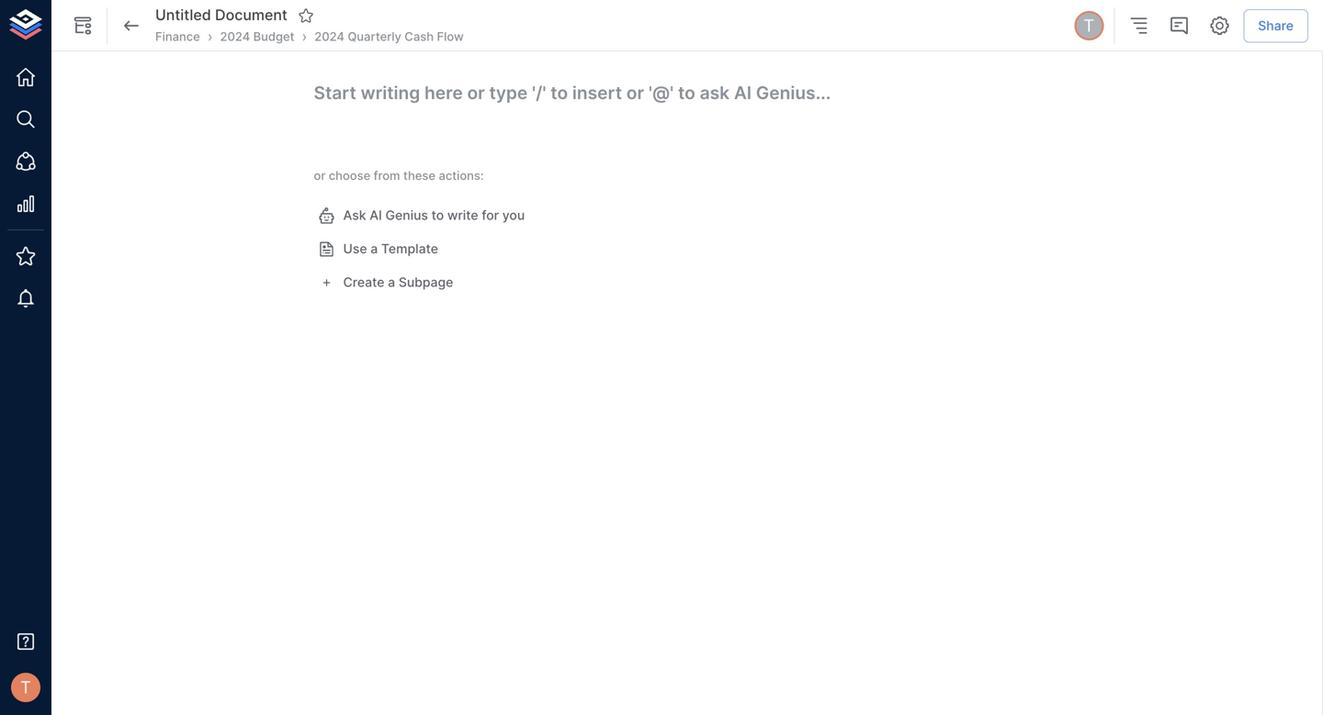 Task type: vqa. For each thing, say whether or not it's contained in the screenshot.
THE FLOW
yes



Task type: describe. For each thing, give the bounding box(es) containing it.
table of contents image
[[1128, 15, 1150, 37]]

1 horizontal spatial t
[[1084, 15, 1095, 36]]

go back image
[[120, 15, 142, 37]]

finance › 2024 budget › 2024 quarterly cash flow
[[155, 27, 464, 45]]

actions:
[[439, 169, 484, 183]]

1 vertical spatial t
[[20, 678, 31, 698]]

choose
[[329, 169, 371, 183]]

settings image
[[1209, 15, 1231, 37]]

ask ai genius to write for you button
[[314, 199, 532, 233]]

cash
[[405, 29, 434, 44]]

0 vertical spatial t button
[[1072, 8, 1107, 43]]

2024 quarterly cash flow link
[[315, 28, 464, 45]]

a for create
[[388, 275, 395, 291]]

ask
[[343, 208, 366, 223]]

document
[[215, 6, 288, 24]]

create
[[343, 275, 385, 291]]

1 vertical spatial t button
[[6, 668, 46, 709]]

untitled document
[[155, 6, 288, 24]]

2 2024 from the left
[[315, 29, 345, 44]]

1 › from the left
[[208, 27, 213, 45]]

comments image
[[1168, 15, 1190, 37]]

these
[[403, 169, 436, 183]]

finance
[[155, 29, 200, 44]]



Task type: locate. For each thing, give the bounding box(es) containing it.
template
[[381, 241, 438, 257]]

budget
[[253, 29, 295, 44]]

a
[[371, 241, 378, 257], [388, 275, 395, 291]]

quarterly
[[348, 29, 402, 44]]

subpage
[[399, 275, 453, 291]]

share
[[1258, 18, 1294, 33]]

0 horizontal spatial a
[[371, 241, 378, 257]]

favorite image
[[298, 7, 314, 24]]

t
[[1084, 15, 1095, 36], [20, 678, 31, 698]]

use a template
[[343, 241, 438, 257]]

2024
[[220, 29, 250, 44], [315, 29, 345, 44]]

› down favorite icon
[[302, 27, 307, 45]]

0 horizontal spatial ›
[[208, 27, 213, 45]]

0 vertical spatial t
[[1084, 15, 1095, 36]]

1 vertical spatial a
[[388, 275, 395, 291]]

to
[[432, 208, 444, 223]]

2024 left quarterly
[[315, 29, 345, 44]]

2024 down untitled document
[[220, 29, 250, 44]]

flow
[[437, 29, 464, 44]]

use
[[343, 241, 367, 257]]

or choose from these actions:
[[314, 169, 484, 183]]

untitled
[[155, 6, 211, 24]]

0 vertical spatial a
[[371, 241, 378, 257]]

ask ai genius to write for you
[[343, 208, 525, 223]]

2024 budget link
[[220, 28, 295, 45]]

2 › from the left
[[302, 27, 307, 45]]

0 horizontal spatial t
[[20, 678, 31, 698]]

or
[[314, 169, 326, 183]]

ai
[[370, 208, 382, 223]]

a inside button
[[371, 241, 378, 257]]

genius
[[386, 208, 428, 223]]

1 2024 from the left
[[220, 29, 250, 44]]

0 horizontal spatial t button
[[6, 668, 46, 709]]

you
[[502, 208, 525, 223]]

a right use
[[371, 241, 378, 257]]

write
[[447, 208, 479, 223]]

finance link
[[155, 28, 200, 45]]

create a subpage
[[343, 275, 453, 291]]

1 horizontal spatial ›
[[302, 27, 307, 45]]

a right 'create'
[[388, 275, 395, 291]]

a inside button
[[388, 275, 395, 291]]

share button
[[1244, 9, 1309, 43]]

› down untitled document
[[208, 27, 213, 45]]

from
[[374, 169, 400, 183]]

a for use
[[371, 241, 378, 257]]

create a subpage button
[[314, 266, 461, 300]]

1 horizontal spatial 2024
[[315, 29, 345, 44]]

t button
[[1072, 8, 1107, 43], [6, 668, 46, 709]]

1 horizontal spatial a
[[388, 275, 395, 291]]

use a template button
[[314, 233, 446, 266]]

0 horizontal spatial 2024
[[220, 29, 250, 44]]

1 horizontal spatial t button
[[1072, 8, 1107, 43]]

show wiki image
[[72, 15, 94, 37]]

for
[[482, 208, 499, 223]]

›
[[208, 27, 213, 45], [302, 27, 307, 45]]



